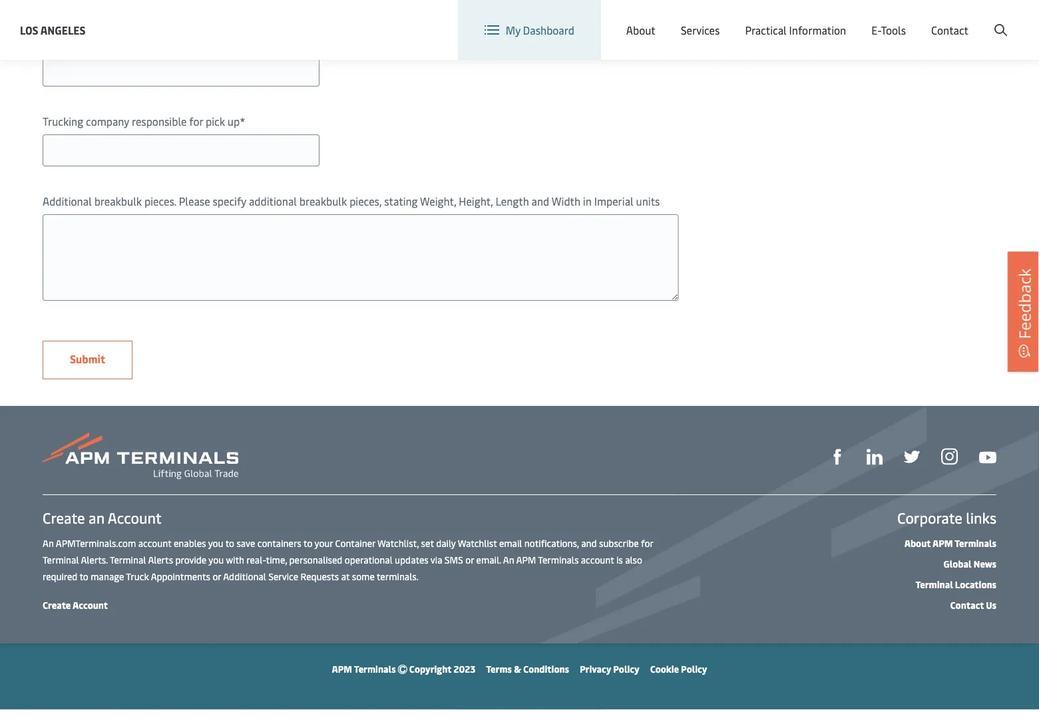 Task type: describe. For each thing, give the bounding box(es) containing it.
height,
[[459, 194, 493, 208]]

email
[[499, 537, 522, 549]]

Mode of transport text field
[[43, 55, 320, 87]]

sms
[[445, 553, 463, 566]]

alerts
[[148, 553, 173, 566]]

pieces,
[[350, 194, 382, 208]]

0 horizontal spatial terminal
[[43, 553, 79, 566]]

privacy
[[580, 663, 611, 675]]

practical information
[[745, 23, 847, 37]]

e-tools button
[[872, 0, 906, 60]]

terms
[[486, 663, 512, 675]]

set
[[421, 537, 434, 549]]

weight,
[[420, 194, 456, 208]]

additional
[[249, 194, 297, 208]]

mode of transport
[[43, 34, 130, 49]]

fill 44 link
[[904, 447, 920, 465]]

some
[[352, 570, 375, 583]]

create account
[[43, 599, 108, 611]]

apmterminals.com
[[56, 537, 136, 549]]

updates
[[395, 553, 429, 566]]

terminals inside 'an apmterminals.com account enables you to save containers to your container watchlist, set daily watchlist email notifications, and subscribe for terminal alerts. terminal alerts provide you with real-time, personalised operational updates via sms or email. an apm terminals account is also required to manage truck appointments or additional service requests at some terminals.'
[[538, 553, 579, 566]]

mode
[[43, 34, 70, 49]]

links
[[966, 508, 997, 528]]

0 vertical spatial additional
[[43, 194, 92, 208]]

my dashboard
[[506, 23, 575, 37]]

switch location
[[665, 12, 740, 27]]

global menu button
[[753, 0, 857, 40]]

copyright
[[409, 663, 452, 675]]

terms & conditions link
[[486, 663, 569, 675]]

specify
[[213, 194, 246, 208]]

company
[[86, 114, 129, 129]]

an
[[89, 508, 105, 528]]

notifications,
[[525, 537, 579, 549]]

feedback button
[[1008, 252, 1039, 372]]

&
[[514, 663, 521, 675]]

locations
[[955, 578, 997, 591]]

cookie
[[650, 663, 679, 675]]

length
[[496, 194, 529, 208]]

container
[[335, 537, 376, 549]]

save
[[237, 537, 255, 549]]

1 horizontal spatial terminal
[[110, 553, 146, 566]]

0 vertical spatial terminals
[[955, 537, 997, 549]]

create for create an account
[[43, 508, 85, 528]]

2 vertical spatial apm
[[332, 663, 352, 675]]

contact us
[[951, 599, 997, 611]]

contact button
[[932, 0, 969, 60]]

Trucking company responsible for pick up text field
[[43, 135, 320, 166]]

is
[[617, 553, 623, 566]]

of
[[73, 34, 83, 49]]

los angeles
[[20, 23, 86, 37]]

for inside 'an apmterminals.com account enables you to save containers to your container watchlist, set daily watchlist email notifications, and subscribe for terminal alerts. terminal alerts provide you with real-time, personalised operational updates via sms or email. an apm terminals account is also required to manage truck appointments or additional service requests at some terminals.'
[[641, 537, 653, 549]]

terms & conditions
[[486, 663, 569, 675]]

linkedin image
[[867, 449, 883, 465]]

youtube image
[[980, 452, 997, 464]]

angeles
[[40, 23, 86, 37]]

corporate links
[[898, 508, 997, 528]]

2 horizontal spatial apm
[[933, 537, 953, 549]]

about apm terminals
[[905, 537, 997, 549]]

real-
[[247, 553, 266, 566]]

news
[[974, 557, 997, 570]]

create account link
[[43, 599, 108, 611]]

linkedin__x28_alt_x29__3_ link
[[867, 447, 883, 465]]

contact for contact us
[[951, 599, 984, 611]]

instagram image
[[942, 449, 958, 465]]

global news
[[944, 557, 997, 570]]

global news link
[[944, 557, 997, 570]]

feedback
[[1014, 269, 1035, 339]]

please
[[179, 194, 210, 208]]

2 horizontal spatial terminal
[[916, 578, 953, 591]]

2023
[[454, 663, 476, 675]]

additional inside 'an apmterminals.com account enables you to save containers to your container watchlist, set daily watchlist email notifications, and subscribe for terminal alerts. terminal alerts provide you with real-time, personalised operational updates via sms or email. an apm terminals account is also required to manage truck appointments or additional service requests at some terminals.'
[[223, 570, 266, 583]]

us
[[986, 599, 997, 611]]

apmt footer logo image
[[43, 433, 238, 479]]

transport
[[85, 34, 130, 49]]

about for about apm terminals
[[905, 537, 931, 549]]

requests
[[301, 570, 339, 583]]

1 vertical spatial you
[[209, 553, 224, 566]]

trucking
[[43, 114, 83, 129]]

/
[[935, 12, 939, 27]]

personalised
[[289, 553, 343, 566]]

switch
[[665, 12, 696, 27]]

provide
[[175, 553, 207, 566]]

at
[[341, 570, 350, 583]]

units
[[636, 194, 660, 208]]

contact for contact
[[932, 23, 969, 37]]

0 vertical spatial you
[[208, 537, 223, 549]]

global for global menu
[[783, 12, 813, 27]]

about button
[[627, 0, 656, 60]]

contact us link
[[951, 599, 997, 611]]

tools
[[881, 23, 906, 37]]

e-tools
[[872, 23, 906, 37]]

instagram link
[[942, 447, 958, 465]]

0 horizontal spatial for
[[189, 114, 203, 129]]

enables
[[174, 537, 206, 549]]

create for create account
[[43, 599, 71, 611]]

watchlist,
[[378, 537, 419, 549]]

width
[[552, 194, 581, 208]]



Task type: vqa. For each thing, say whether or not it's contained in the screenshot.
right An
yes



Task type: locate. For each thing, give the bounding box(es) containing it.
truck
[[126, 570, 149, 583]]

services button
[[681, 0, 720, 60]]

account
[[975, 12, 1014, 27], [108, 508, 162, 528], [73, 599, 108, 611]]

2 breakbulk from the left
[[300, 194, 347, 208]]

breakbulk
[[94, 194, 142, 208], [300, 194, 347, 208]]

account right an
[[108, 508, 162, 528]]

to left your at bottom
[[304, 537, 313, 549]]

to down alerts.
[[80, 570, 88, 583]]

privacy policy link
[[580, 663, 640, 675]]

my dashboard button
[[485, 0, 575, 60]]

0 horizontal spatial to
[[80, 570, 88, 583]]

policy
[[613, 663, 640, 675], [681, 663, 708, 675]]

create down required
[[43, 599, 71, 611]]

policy for privacy policy
[[613, 663, 640, 675]]

account up alerts
[[138, 537, 171, 549]]

twitter image
[[904, 449, 920, 465]]

0 vertical spatial and
[[532, 194, 550, 208]]

0 horizontal spatial global
[[783, 12, 813, 27]]

my
[[506, 23, 521, 37]]

you tube link
[[980, 448, 997, 464]]

0 horizontal spatial and
[[532, 194, 550, 208]]

services
[[681, 23, 720, 37]]

2 vertical spatial terminals
[[354, 663, 396, 675]]

1 horizontal spatial apm
[[516, 553, 536, 566]]

shape link
[[830, 447, 846, 465]]

1 vertical spatial apm
[[516, 553, 536, 566]]

1 horizontal spatial terminals
[[538, 553, 579, 566]]

login
[[907, 12, 933, 27]]

practical information button
[[745, 0, 847, 60]]

0 vertical spatial or
[[466, 553, 474, 566]]

global inside button
[[783, 12, 813, 27]]

terminal up required
[[43, 553, 79, 566]]

via
[[431, 553, 442, 566]]

an down email
[[503, 553, 514, 566]]

1 vertical spatial account
[[108, 508, 162, 528]]

1 horizontal spatial additional
[[223, 570, 266, 583]]

an up required
[[43, 537, 54, 549]]

service
[[269, 570, 298, 583]]

apm down email
[[516, 553, 536, 566]]

1 vertical spatial terminals
[[538, 553, 579, 566]]

2 horizontal spatial to
[[304, 537, 313, 549]]

pieces.
[[144, 194, 176, 208]]

1 horizontal spatial an
[[503, 553, 514, 566]]

1 horizontal spatial policy
[[681, 663, 708, 675]]

with
[[226, 553, 244, 566]]

your
[[315, 537, 333, 549]]

2 horizontal spatial terminals
[[955, 537, 997, 549]]

additional
[[43, 194, 92, 208], [223, 570, 266, 583]]

to
[[225, 537, 234, 549], [304, 537, 313, 549], [80, 570, 88, 583]]

1 horizontal spatial account
[[581, 553, 614, 566]]

1 vertical spatial an
[[503, 553, 514, 566]]

terminals
[[955, 537, 997, 549], [538, 553, 579, 566], [354, 663, 396, 675]]

up
[[228, 114, 240, 129]]

and left width
[[532, 194, 550, 208]]

0 horizontal spatial about
[[627, 23, 656, 37]]

0 vertical spatial apm
[[933, 537, 953, 549]]

0 horizontal spatial terminals
[[354, 663, 396, 675]]

None submit
[[43, 341, 133, 380]]

los
[[20, 23, 38, 37]]

also
[[625, 553, 643, 566]]

0 horizontal spatial policy
[[613, 663, 640, 675]]

0 horizontal spatial breakbulk
[[94, 194, 142, 208]]

or right sms
[[466, 553, 474, 566]]

1 vertical spatial about
[[905, 537, 931, 549]]

apm terminals ⓒ copyright 2023
[[332, 663, 476, 675]]

1 vertical spatial contact
[[951, 599, 984, 611]]

about
[[627, 23, 656, 37], [905, 537, 931, 549]]

terminals down notifications,
[[538, 553, 579, 566]]

1 breakbulk from the left
[[94, 194, 142, 208]]

account right the contact dropdown button
[[975, 12, 1014, 27]]

facebook image
[[830, 449, 846, 465]]

you left with
[[209, 553, 224, 566]]

apm down "corporate links"
[[933, 537, 953, 549]]

terminals up global news link
[[955, 537, 997, 549]]

corporate
[[898, 508, 963, 528]]

breakbulk left pieces.
[[94, 194, 142, 208]]

2 policy from the left
[[681, 663, 708, 675]]

0 horizontal spatial account
[[138, 537, 171, 549]]

ⓒ
[[398, 663, 407, 675]]

1 vertical spatial or
[[213, 570, 221, 583]]

create an account
[[43, 508, 162, 528]]

pick
[[206, 114, 225, 129]]

policy right privacy
[[613, 663, 640, 675]]

create right / on the top of the page
[[942, 12, 973, 27]]

0 horizontal spatial apm
[[332, 663, 352, 675]]

privacy policy
[[580, 663, 640, 675]]

terminals left ⓒ
[[354, 663, 396, 675]]

terminals.
[[377, 570, 419, 583]]

1 vertical spatial and
[[581, 537, 597, 549]]

1 vertical spatial create
[[43, 508, 85, 528]]

for up also
[[641, 537, 653, 549]]

policy for cookie policy
[[681, 663, 708, 675]]

create
[[942, 12, 973, 27], [43, 508, 85, 528], [43, 599, 71, 611]]

apm
[[933, 537, 953, 549], [516, 553, 536, 566], [332, 663, 352, 675]]

login / create account link
[[882, 0, 1014, 39]]

1 policy from the left
[[613, 663, 640, 675]]

required
[[43, 570, 77, 583]]

1 horizontal spatial about
[[905, 537, 931, 549]]

0 vertical spatial global
[[783, 12, 813, 27]]

login / create account
[[907, 12, 1014, 27]]

2 vertical spatial account
[[73, 599, 108, 611]]

and left subscribe
[[581, 537, 597, 549]]

0 vertical spatial account
[[138, 537, 171, 549]]

0 vertical spatial about
[[627, 23, 656, 37]]

daily
[[436, 537, 456, 549]]

0 vertical spatial contact
[[932, 23, 969, 37]]

apm left ⓒ
[[332, 663, 352, 675]]

1 vertical spatial account
[[581, 553, 614, 566]]

account left is
[[581, 553, 614, 566]]

imperial
[[594, 194, 634, 208]]

policy right cookie
[[681, 663, 708, 675]]

alerts.
[[81, 553, 108, 566]]

1 vertical spatial global
[[944, 557, 972, 570]]

about left switch
[[627, 23, 656, 37]]

0 horizontal spatial or
[[213, 570, 221, 583]]

0 horizontal spatial additional
[[43, 194, 92, 208]]

subscribe
[[599, 537, 639, 549]]

Additional breakbulk pieces. Please specify additional breakbulk pieces, stating Weight, Height, Length and Width in Imperial units text field
[[43, 214, 679, 301]]

None text field
[[43, 0, 133, 7]]

1 horizontal spatial breakbulk
[[300, 194, 347, 208]]

an apmterminals.com account enables you to save containers to your container watchlist, set daily watchlist email notifications, and subscribe for terminal alerts. terminal alerts provide you with real-time, personalised operational updates via sms or email. an apm terminals account is also required to manage truck appointments or additional service requests at some terminals.
[[43, 537, 653, 583]]

1 horizontal spatial or
[[466, 553, 474, 566]]

or right appointments
[[213, 570, 221, 583]]

1 horizontal spatial global
[[944, 557, 972, 570]]

stating
[[384, 194, 418, 208]]

an
[[43, 537, 54, 549], [503, 553, 514, 566]]

switch location button
[[643, 12, 740, 27]]

cookie policy
[[650, 663, 708, 675]]

conditions
[[523, 663, 569, 675]]

you right enables
[[208, 537, 223, 549]]

breakbulk left pieces,
[[300, 194, 347, 208]]

location
[[699, 12, 740, 27]]

appointments
[[151, 570, 210, 583]]

0 vertical spatial an
[[43, 537, 54, 549]]

terminal up truck
[[110, 553, 146, 566]]

1 horizontal spatial and
[[581, 537, 597, 549]]

account inside the login / create account link
[[975, 12, 1014, 27]]

about apm terminals link
[[905, 537, 997, 549]]

1 vertical spatial additional
[[223, 570, 266, 583]]

time,
[[266, 553, 287, 566]]

global
[[783, 12, 813, 27], [944, 557, 972, 570]]

1 vertical spatial for
[[641, 537, 653, 549]]

watchlist
[[458, 537, 497, 549]]

global for global news
[[944, 557, 972, 570]]

account down manage
[[73, 599, 108, 611]]

global menu
[[783, 12, 843, 27]]

0 vertical spatial for
[[189, 114, 203, 129]]

responsible
[[132, 114, 187, 129]]

0 vertical spatial account
[[975, 12, 1014, 27]]

menu
[[816, 12, 843, 27]]

and inside 'an apmterminals.com account enables you to save containers to your container watchlist, set daily watchlist email notifications, and subscribe for terminal alerts. terminal alerts provide you with real-time, personalised operational updates via sms or email. an apm terminals account is also required to manage truck appointments or additional service requests at some terminals.'
[[581, 537, 597, 549]]

or
[[466, 553, 474, 566], [213, 570, 221, 583]]

additional breakbulk pieces. please specify additional breakbulk pieces, stating weight, height, length and width in imperial units
[[43, 194, 660, 208]]

to left save
[[225, 537, 234, 549]]

0 vertical spatial create
[[942, 12, 973, 27]]

about down corporate
[[905, 537, 931, 549]]

account
[[138, 537, 171, 549], [581, 553, 614, 566]]

in
[[583, 194, 592, 208]]

1 horizontal spatial to
[[225, 537, 234, 549]]

about for about
[[627, 23, 656, 37]]

terminal down global news
[[916, 578, 953, 591]]

for left pick
[[189, 114, 203, 129]]

create left an
[[43, 508, 85, 528]]

apm inside 'an apmterminals.com account enables you to save containers to your container watchlist, set daily watchlist email notifications, and subscribe for terminal alerts. terminal alerts provide you with real-time, personalised operational updates via sms or email. an apm terminals account is also required to manage truck appointments or additional service requests at some terminals.'
[[516, 553, 536, 566]]

1 horizontal spatial for
[[641, 537, 653, 549]]

0 horizontal spatial an
[[43, 537, 54, 549]]

operational
[[345, 553, 393, 566]]

2 vertical spatial create
[[43, 599, 71, 611]]



